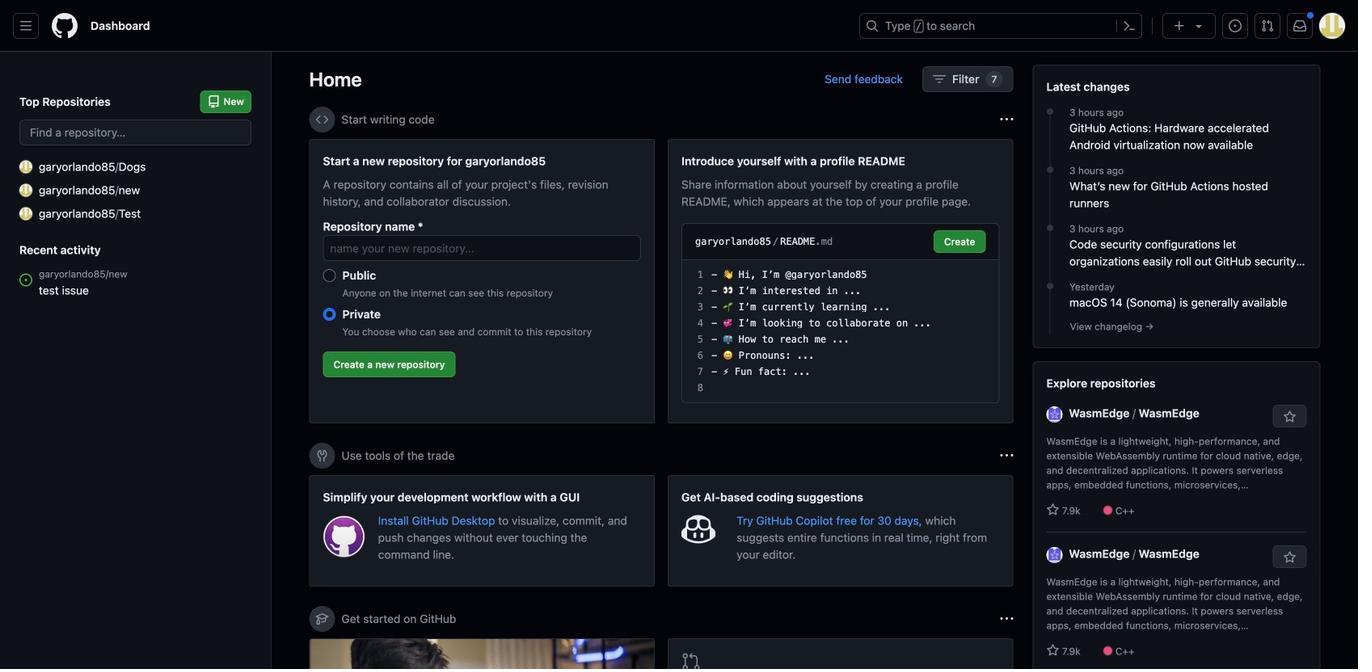 Task type: vqa. For each thing, say whether or not it's contained in the screenshot.
package
no



Task type: locate. For each thing, give the bounding box(es) containing it.
0 vertical spatial dot fill image
[[1044, 105, 1057, 118]]

code image
[[316, 113, 329, 126]]

@wasmedge profile image
[[1046, 547, 1063, 563]]

start a new repository element
[[309, 139, 655, 424]]

issue opened image
[[1229, 19, 1242, 32]]

Find a repository… text field
[[19, 120, 251, 146]]

0 vertical spatial star this repository image
[[1283, 411, 1296, 424]]

triangle down image
[[1192, 19, 1205, 32]]

dot fill image
[[1044, 280, 1057, 293]]

dogs image
[[19, 160, 32, 173]]

1 vertical spatial dot fill image
[[1044, 163, 1057, 176]]

0 vertical spatial why am i seeing this? image
[[1000, 113, 1013, 126]]

1 vertical spatial star this repository image
[[1283, 551, 1296, 564]]

explore repositories navigation
[[1033, 361, 1320, 669]]

1 why am i seeing this? image from the top
[[1000, 113, 1013, 126]]

github desktop image
[[323, 516, 365, 558]]

1 star this repository image from the top
[[1283, 411, 1296, 424]]

homepage image
[[52, 13, 78, 39]]

command palette image
[[1123, 19, 1136, 32]]

None radio
[[323, 269, 336, 282], [323, 308, 336, 321], [323, 269, 336, 282], [323, 308, 336, 321]]

dot fill image
[[1044, 105, 1057, 118], [1044, 163, 1057, 176], [1044, 221, 1057, 234]]

star this repository image
[[1283, 411, 1296, 424], [1283, 551, 1296, 564]]

1 vertical spatial why am i seeing this? image
[[1000, 449, 1013, 462]]

why am i seeing this? image
[[1000, 113, 1013, 126], [1000, 449, 1013, 462], [1000, 613, 1013, 626]]

none submit inside introduce yourself with a profile readme element
[[934, 230, 986, 253]]

None submit
[[934, 230, 986, 253]]

new image
[[19, 184, 32, 197]]

introduce yourself with a profile readme element
[[668, 139, 1013, 424]]

why am i seeing this? image for get ai-based coding suggestions element
[[1000, 449, 1013, 462]]

2 star this repository image from the top
[[1283, 551, 1296, 564]]

open issue image
[[19, 274, 32, 287]]

2 vertical spatial why am i seeing this? image
[[1000, 613, 1013, 626]]

2 vertical spatial dot fill image
[[1044, 221, 1057, 234]]

what is github? element
[[309, 639, 655, 669]]

what is github? image
[[310, 639, 654, 669]]

3 why am i seeing this? image from the top
[[1000, 613, 1013, 626]]

star this repository image for @wasmedge profile icon
[[1283, 551, 1296, 564]]

2 why am i seeing this? image from the top
[[1000, 449, 1013, 462]]

plus image
[[1173, 19, 1186, 32]]

get ai-based coding suggestions element
[[668, 475, 1013, 587]]

star this repository image for @wasmedge profile image
[[1283, 411, 1296, 424]]



Task type: describe. For each thing, give the bounding box(es) containing it.
3 dot fill image from the top
[[1044, 221, 1057, 234]]

tools image
[[316, 449, 329, 462]]

2 dot fill image from the top
[[1044, 163, 1057, 176]]

why am i seeing this? image for introduce yourself with a profile readme element
[[1000, 113, 1013, 126]]

@wasmedge profile image
[[1046, 406, 1063, 423]]

filter image
[[933, 73, 946, 86]]

star image
[[1046, 504, 1059, 517]]

test image
[[19, 207, 32, 220]]

notifications image
[[1293, 19, 1306, 32]]

1 dot fill image from the top
[[1044, 105, 1057, 118]]

explore element
[[1033, 65, 1320, 669]]

name your new repository... text field
[[323, 235, 641, 261]]

Top Repositories search field
[[19, 120, 251, 146]]

mortar board image
[[316, 613, 329, 626]]

star image
[[1046, 644, 1059, 657]]

git pull request image
[[681, 652, 701, 669]]

git pull request image
[[1261, 19, 1274, 32]]

simplify your development workflow with a gui element
[[309, 475, 655, 587]]



